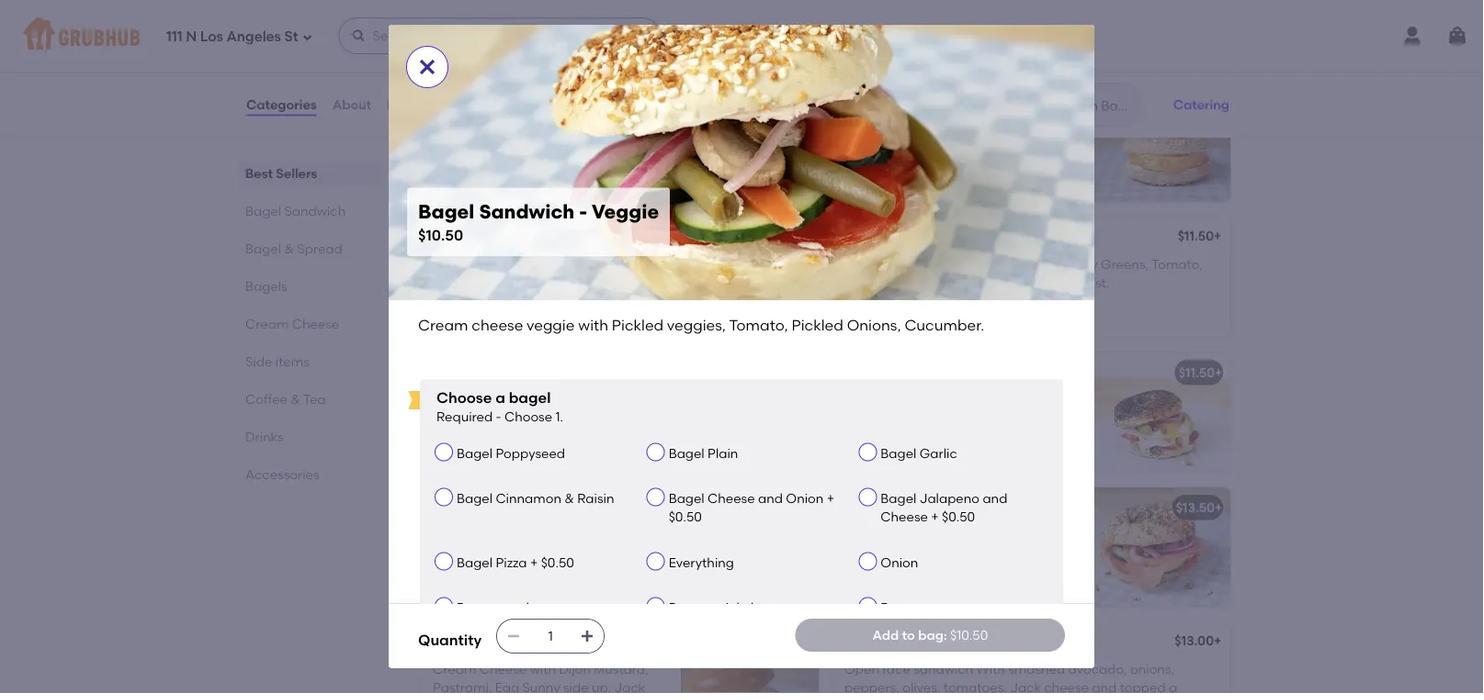Task type: locate. For each thing, give the bounding box(es) containing it.
our right in
[[962, 447, 982, 463]]

0 vertical spatial $13.00
[[764, 501, 803, 516]]

we inside cream cheese with garlic, tomato, avocado, white fish salad, pickled onions, capers, egg sunny side up. we recommend in our everything bagel
[[844, 447, 865, 463]]

mustard,
[[1008, 256, 1063, 272], [594, 662, 648, 677]]

0 horizontal spatial mustard,
[[594, 662, 648, 677]]

we down tomato,
[[844, 568, 865, 583]]

1 vertical spatial choose
[[504, 409, 552, 425]]

onion inside bagel cheese and onion + $0.50
[[786, 491, 824, 506]]

drinks tab
[[245, 427, 374, 447]]

catering button
[[1165, 85, 1238, 125]]

open
[[844, 662, 879, 677]]

cheese for cream cheese
[[292, 316, 339, 332]]

seed
[[499, 600, 529, 616]]

1 horizontal spatial peppers,
[[844, 680, 899, 694]]

1 horizontal spatial mustard,
[[1008, 256, 1063, 272]]

recommend down cucumber,
[[868, 568, 944, 583]]

0 vertical spatial best seller
[[444, 76, 500, 90]]

0 horizontal spatial $13.00 +
[[764, 501, 811, 516]]

0 horizontal spatial best
[[245, 165, 273, 181]]

egg inside cream cheese with dijon mustard, pastrami, egg sunny side up, jac
[[495, 680, 519, 694]]

jalapeno
[[920, 491, 980, 506]]

2 horizontal spatial bagel
[[913, 177, 949, 193]]

turkey down cream cheese with garlic, scrambled eggs, cheddar cheese. we recommend to be served on our everything bagel
[[918, 230, 959, 246]]

$11.50 + for bagel sandwich - smoke white fish salad
[[1179, 365, 1222, 381]]

0 horizontal spatial dijon
[[559, 662, 591, 677]]

and for cheese
[[758, 491, 783, 506]]

1 vertical spatial bagel
[[509, 389, 551, 407]]

1 vertical spatial side
[[563, 680, 589, 694]]

1 horizontal spatial onion
[[881, 555, 918, 570]]

1 vertical spatial bagel sandwich
[[245, 203, 346, 219]]

- for bagel sandwich - lox
[[950, 504, 955, 520]]

with up the 'tomatoes,'
[[976, 662, 1005, 677]]

- for bagel sandwich -  egg & cheese
[[950, 95, 955, 111]]

0 horizontal spatial side
[[563, 680, 589, 694]]

scrambled
[[844, 140, 911, 156]]

we down served
[[530, 582, 550, 598]]

everything
[[844, 177, 910, 193]]

bagel sandwich - bacon egg avocado & cheese image
[[681, 353, 819, 473]]

we
[[844, 159, 865, 174], [844, 447, 865, 463], [844, 568, 865, 583], [530, 582, 550, 598]]

bagel. down tomato,
[[844, 586, 884, 602]]

cucumber.
[[433, 294, 502, 309], [905, 317, 984, 334]]

to left be
[[948, 159, 960, 174]]

0 vertical spatial on
[[1027, 159, 1043, 174]]

0 vertical spatial veggies,
[[433, 275, 484, 291]]

brie up cheese,
[[975, 230, 1000, 246]]

cheese up eggs,
[[891, 121, 936, 137]]

2 horizontal spatial avocado
[[844, 636, 901, 651]]

everything
[[985, 447, 1051, 463], [669, 555, 734, 570]]

we inside cream cheese with herbs, lox, tomato, cucumber, onions, capers. we recommend on our sesame bagel.
[[844, 568, 865, 583]]

0 horizontal spatial seller
[[470, 76, 500, 90]]

and inside bagel jalapeno and cheese
[[983, 491, 1007, 506]]

bagel poppyseed
[[457, 446, 565, 461]]

recommend down eggs,
[[868, 159, 944, 174]]

2 horizontal spatial to
[[948, 159, 960, 174]]

onions,
[[589, 275, 636, 291], [893, 275, 940, 291], [847, 317, 901, 334], [844, 429, 892, 444]]

bagel sandwich tab
[[245, 201, 374, 221]]

1 horizontal spatial veggie
[[592, 200, 659, 223]]

brie inside cream cheese with dijon mustard, baby greens, tomato, pickled onions, brie cheese, turkey breast.
[[943, 275, 967, 291]]

white left fish
[[1004, 365, 1041, 381]]

& inside coffee & tea tab
[[291, 391, 300, 407]]

- for bagel sandwich - smoke white fish salad
[[950, 365, 955, 381]]

0 vertical spatial onion
[[786, 491, 824, 506]]

0 horizontal spatial smash
[[606, 501, 647, 516]]

we inside cream cheese with garlic, scrambled eggs, cheddar cheese. we recommend to be served on our everything bagel
[[844, 159, 865, 174]]

our left sesame
[[966, 568, 987, 583]]

0 vertical spatial to
[[948, 159, 960, 174]]

olives, down sandwich
[[902, 680, 940, 694]]

0 horizontal spatial choose
[[436, 389, 492, 407]]

cheese inside bagel cheese and onion + $0.50
[[708, 491, 755, 506]]

turkey
[[918, 230, 959, 246], [1023, 275, 1063, 291]]

bagel sandwich
[[418, 40, 575, 63], [245, 203, 346, 219]]

$11.50 for bagel sandwich - bacon egg avocado & cheese
[[767, 365, 803, 381]]

cheese up cucumber,
[[881, 509, 928, 525]]

cream inside cream cheese with dijon mustard, pastrami, egg sunny side up, jac
[[433, 662, 476, 677]]

bagel sandwich - pastrami image
[[681, 623, 819, 694]]

2 vertical spatial avocado
[[844, 636, 901, 651]]

1 veggie from the top
[[527, 256, 569, 272]]

cheese inside open face sandwich  with smashed avocado, onions, peppers, olives, tomatoes, jack cheese and topped
[[1044, 680, 1089, 694]]

svg image
[[351, 28, 366, 43]]

tomato, right greens, at the top of page
[[1152, 256, 1203, 272]]

cheese inside cream cheese with dijon mustard, baby greens, tomato, pickled onions, brie cheese, turkey breast.
[[891, 256, 938, 272]]

bagel sandwich - pastrami
[[433, 636, 603, 651]]

add to bag: $10.50
[[872, 628, 988, 644]]

& left tea
[[291, 391, 300, 407]]

avocado up open
[[844, 636, 901, 651]]

tomato, down bagel sandwich - veggie
[[487, 275, 538, 291]]

egg.
[[493, 564, 520, 579]]

0 horizontal spatial bagel
[[509, 389, 551, 407]]

side left the up,
[[563, 680, 589, 694]]

cheese inside cream cheese with garlic, tomato, avocado, white fish salad, pickled onions, capers, egg sunny side up. we recommend in our everything bagel
[[891, 391, 938, 407]]

0 vertical spatial $13.00 +
[[764, 501, 811, 516]]

seller for bagel sandwich - build your own
[[470, 76, 500, 90]]

cream cheese with garlic, scrambled eggs, cheddar cheese. we recommend to be served on our everything bagel
[[844, 121, 1067, 193]]

sunny down bagel sandwich - pastrami
[[522, 680, 560, 694]]

veggies,
[[433, 275, 484, 291], [667, 317, 726, 334]]

sandwich inside tab
[[284, 203, 346, 219]]

0 horizontal spatial olives,
[[491, 545, 529, 561]]

onion
[[786, 491, 824, 506], [881, 555, 918, 570]]

cream cheese veggie with pickled veggies, tomato, pickled onions, cucumber.
[[433, 256, 646, 309], [418, 317, 984, 334]]

0 vertical spatial dijon
[[973, 256, 1005, 272]]

recommend down "an"
[[553, 582, 630, 598]]

with for bagel sandwich - smoke white fish salad
[[942, 391, 968, 407]]

with down the input item quantity number field
[[530, 662, 556, 677]]

with inside cream cheese with garlic, tomato, avocado, white fish salad, pickled onions, capers, egg sunny side up. we recommend in our everything bagel
[[942, 391, 968, 407]]

bagel
[[418, 40, 474, 63], [844, 95, 881, 111], [433, 99, 469, 115], [418, 200, 474, 223], [245, 203, 281, 219], [433, 230, 469, 246], [245, 241, 281, 256], [433, 365, 469, 381], [844, 365, 881, 381], [457, 446, 493, 461], [669, 446, 705, 461], [881, 446, 916, 461], [457, 491, 493, 506], [669, 491, 705, 506], [881, 491, 916, 506], [433, 501, 469, 516], [844, 504, 881, 520], [457, 555, 493, 570], [433, 636, 469, 651]]

cream for bagel sandwich - smoke white fish salad
[[844, 391, 888, 407]]

0 horizontal spatial veggies,
[[433, 275, 484, 291]]

0 horizontal spatial avocado
[[546, 501, 603, 516]]

smash up shallots,
[[606, 501, 647, 516]]

0 vertical spatial seller
[[470, 76, 500, 90]]

$10.50 + for cream cheese with garlic, scrambled eggs, cheddar cheese. we recommend to be served on our everything bagel
[[1176, 95, 1222, 111]]

cheese down bagel sandwich - veggie
[[479, 256, 524, 272]]

mustard, inside cream cheese with dijon mustard, baby greens, tomato, pickled onions, brie cheese, turkey breast.
[[1008, 256, 1063, 272]]

bagel sandwich down sellers
[[245, 203, 346, 219]]

egg right pastrami,
[[495, 680, 519, 694]]

bagel sandwich - veggie
[[433, 230, 590, 246]]

0 horizontal spatial onion
[[786, 491, 824, 506]]

seller up bagel sandwich - build your own
[[470, 76, 500, 90]]

$13.00
[[764, 501, 803, 516], [1175, 634, 1214, 649]]

1 vertical spatial turkey
[[1023, 275, 1063, 291]]

dijon for with
[[559, 662, 591, 677]]

garlic,
[[968, 121, 1007, 137]]

$10.50 + for cream cheese veggie with pickled veggies, tomato, pickled onions, cucumber.
[[764, 230, 811, 246]]

topped
[[1120, 680, 1166, 694]]

our right use
[[457, 601, 478, 617]]

accessories tab
[[245, 465, 374, 484]]

tomato,
[[1152, 256, 1203, 272], [487, 275, 538, 291], [729, 317, 788, 334], [1015, 391, 1066, 407]]

0 vertical spatial peppers,
[[433, 545, 488, 561]]

brie left cheese,
[[943, 275, 967, 291]]

tomato, inside cream cheese veggie with pickled veggies, tomato, pickled onions, cucumber.
[[487, 275, 538, 291]]

$11.50 +
[[1178, 229, 1222, 244], [767, 365, 811, 381], [1179, 365, 1222, 381]]

reviews
[[387, 97, 438, 112]]

pickled inside cream cheese with garlic, tomato, avocado, white fish salad, pickled onions, capers, egg sunny side up. we recommend in our everything bagel
[[1011, 410, 1056, 426]]

smash
[[606, 501, 647, 516], [904, 636, 945, 651]]

veggie up the bacon
[[527, 317, 575, 334]]

best sellers
[[245, 165, 317, 181]]

choose
[[436, 389, 492, 407], [504, 409, 552, 425]]

cream inside cream cheese with dijon mustard, baby greens, tomato, pickled onions, brie cheese, turkey breast.
[[844, 256, 888, 272]]

bagel inside choose a bagel required - choose 1.
[[509, 389, 551, 407]]

cream cheese
[[245, 316, 339, 332]]

on down cheese.
[[1027, 159, 1043, 174]]

- inside bagel sandwich - veggie $10.50
[[579, 200, 587, 223]]

1 horizontal spatial bagel
[[844, 466, 881, 482]]

required
[[436, 409, 493, 425]]

1 horizontal spatial brie
[[975, 230, 1000, 246]]

with inside smashed avocado with shallots, peppers, olives, provolone cheese, poached egg. served as an open face sandwich. we recommend to use our plain bagel.
[[553, 527, 579, 542]]

bagel jalapeno and cheese
[[881, 491, 1007, 525]]

$11.50 + for bagel sandwich - bacon egg avocado & cheese
[[767, 365, 811, 381]]

cheese inside cream cheese veggie with pickled veggies, tomato, pickled onions, cucumber.
[[479, 256, 524, 272]]

peppers, down open
[[844, 680, 899, 694]]

cinnamon
[[496, 491, 561, 506]]

bagel inside bagel sandwich - veggie $10.50
[[418, 200, 474, 223]]

plain
[[481, 601, 512, 617]]

cucumber. down bagel sandwich - veggie
[[433, 294, 502, 309]]

cream inside cream cheese with garlic, scrambled eggs, cheddar cheese. we recommend to be served on our everything bagel
[[844, 121, 888, 137]]

best
[[444, 76, 467, 90], [245, 165, 273, 181], [855, 482, 879, 495]]

our inside cream cheese with garlic, scrambled eggs, cheddar cheese. we recommend to be served on our everything bagel
[[1046, 159, 1067, 174]]

and up herbs,
[[983, 491, 1007, 506]]

seller
[[470, 76, 500, 90], [882, 482, 912, 495]]

$0.50 down jalapeno
[[942, 509, 975, 525]]

peppers, inside smashed avocado with shallots, peppers, olives, provolone cheese, poached egg. served as an open face sandwich. we recommend to use our plain bagel.
[[433, 545, 488, 561]]

los
[[200, 29, 223, 45]]

best up the bagel sandwich - lox
[[855, 482, 879, 495]]

veggie inside cream cheese veggie with pickled veggies, tomato, pickled onions, cucumber.
[[527, 256, 569, 272]]

bagel inside cream cheese with garlic, tomato, avocado, white fish salad, pickled onions, capers, egg sunny side up. we recommend in our everything bagel
[[844, 466, 881, 482]]

veggie inside bagel sandwich - veggie $10.50
[[592, 200, 659, 223]]

cream cheese with garlic, tomato, avocado, white fish salad, pickled onions, capers, egg sunny side up. we recommend in our everything bagel
[[844, 391, 1066, 482]]

0 vertical spatial $10.50 +
[[1176, 95, 1222, 111]]

$10.50 +
[[1176, 95, 1222, 111], [764, 230, 811, 246]]

onions, up topped
[[1130, 662, 1174, 677]]

1 horizontal spatial $0.50
[[669, 509, 702, 525]]

onions, inside cream cheese with garlic, tomato, avocado, white fish salad, pickled onions, capers, egg sunny side up. we recommend in our everything bagel
[[844, 429, 892, 444]]

0 vertical spatial side
[[1015, 429, 1040, 444]]

1 vertical spatial $10.50 +
[[764, 230, 811, 246]]

0 horizontal spatial peppers,
[[433, 545, 488, 561]]

0 vertical spatial white
[[1004, 365, 1041, 381]]

cheese right search icon
[[999, 95, 1046, 111]]

1 vertical spatial on
[[948, 568, 963, 583]]

bagel cheese and onion + $0.50
[[669, 491, 834, 525]]

2 veggie from the top
[[527, 317, 575, 334]]

mustard, up cheese,
[[1008, 256, 1063, 272]]

1 horizontal spatial with
[[976, 662, 1005, 677]]

recommend inside cream cheese with herbs, lox, tomato, cucumber, onions, capers. we recommend on our sesame bagel.
[[868, 568, 944, 583]]

with for bagel sandwich -  egg & cheese
[[939, 121, 965, 137]]

0 horizontal spatial with
[[942, 256, 970, 272]]

with down bagel sandwich -  egg & cheese
[[939, 121, 965, 137]]

cheese down smashed
[[1044, 680, 1089, 694]]

with up fish
[[942, 391, 968, 407]]

spread
[[297, 241, 342, 256]]

we down avocado,
[[844, 447, 865, 463]]

to inside cream cheese with garlic, scrambled eggs, cheddar cheese. we recommend to be served on our everything bagel
[[948, 159, 960, 174]]

reviews button
[[386, 72, 439, 138]]

$0.50 inside bagel cheese and onion + $0.50
[[669, 509, 702, 525]]

0 horizontal spatial $10.50 +
[[764, 230, 811, 246]]

1 vertical spatial face
[[882, 662, 910, 677]]

best for bagels
[[245, 165, 273, 181]]

side inside cream cheese with dijon mustard, pastrami, egg sunny side up, jac
[[563, 680, 589, 694]]

1 vertical spatial best
[[245, 165, 273, 181]]

1 horizontal spatial olives,
[[902, 680, 940, 694]]

n
[[186, 29, 197, 45]]

1 vertical spatial veggie
[[527, 317, 575, 334]]

seller up the bagel sandwich - lox
[[882, 482, 912, 495]]

in
[[948, 447, 959, 463]]

avocado right the bacon
[[618, 365, 674, 381]]

everything up pumpernickel
[[669, 555, 734, 570]]

avocado,
[[1068, 662, 1127, 677]]

on
[[1027, 159, 1043, 174], [948, 568, 963, 583]]

1 horizontal spatial best
[[444, 76, 467, 90]]

we up the everything
[[844, 159, 865, 174]]

tomato, inside cream cheese with dijon mustard, baby greens, tomato, pickled onions, brie cheese, turkey breast.
[[1152, 256, 1203, 272]]

2 horizontal spatial best
[[855, 482, 879, 495]]

0 vertical spatial veggie
[[592, 200, 659, 223]]

bagel right a on the left bottom
[[509, 389, 551, 407]]

smash up sandwich
[[904, 636, 945, 651]]

egg up the garlic,
[[958, 95, 983, 111]]

pastrami
[[546, 636, 603, 651]]

0 vertical spatial onions,
[[967, 549, 1011, 564]]

provolone
[[532, 545, 594, 561]]

1 horizontal spatial avocado
[[618, 365, 674, 381]]

with up provolone
[[553, 527, 579, 542]]

cheese inside cream cheese with dijon mustard, pastrami, egg sunny side up, jac
[[479, 662, 527, 677]]

our inside cream cheese with garlic, tomato, avocado, white fish salad, pickled onions, capers, egg sunny side up. we recommend in our everything bagel
[[962, 447, 982, 463]]

&
[[986, 95, 996, 111], [962, 230, 972, 246], [284, 241, 294, 256], [678, 365, 687, 381], [291, 391, 300, 407], [565, 491, 574, 506]]

peppers, up poached
[[433, 545, 488, 561]]

main navigation navigation
[[0, 0, 1483, 72]]

items
[[275, 354, 309, 369]]

cheese up a on the left bottom
[[472, 317, 523, 334]]

cheese for cream cheese with dijon mustard, pastrami, egg sunny side up, jac
[[479, 662, 527, 677]]

everything inside cream cheese with garlic, tomato, avocado, white fish salad, pickled onions, capers, egg sunny side up. we recommend in our everything bagel
[[985, 447, 1051, 463]]

sunny down salad,
[[974, 429, 1012, 444]]

0 horizontal spatial to
[[633, 582, 646, 598]]

1 horizontal spatial $10.50 +
[[1176, 95, 1222, 111]]

cream inside cream cheese veggie with pickled veggies, tomato, pickled onions, cucumber.
[[433, 256, 476, 272]]

best seller right reviews button
[[444, 76, 500, 90]]

0 vertical spatial bagel
[[913, 177, 949, 193]]

0 horizontal spatial best seller
[[444, 76, 500, 90]]

cheese up bagel plain
[[691, 365, 736, 381]]

bagel down eggs,
[[913, 177, 949, 193]]

smashed
[[433, 527, 491, 542]]

herbs,
[[968, 530, 1006, 546]]

about button
[[331, 72, 372, 138]]

cheese up side items tab
[[292, 316, 339, 332]]

1 horizontal spatial face
[[882, 662, 910, 677]]

face up use
[[433, 582, 461, 598]]

bagel sandwich - build your own image
[[681, 83, 819, 202]]

0 horizontal spatial veggie
[[546, 230, 590, 246]]

face down avocado smash
[[882, 662, 910, 677]]

1 horizontal spatial dijon
[[973, 256, 1005, 272]]

mustard, inside cream cheese with dijon mustard, pastrami, egg sunny side up, jac
[[594, 662, 648, 677]]

svg image
[[1446, 25, 1468, 47], [302, 32, 313, 43], [416, 56, 438, 78], [507, 629, 521, 644], [580, 629, 595, 644]]

dijon for with
[[973, 256, 1005, 272]]

onions, inside open face sandwich  with smashed avocado, onions, peppers, olives, tomatoes, jack cheese and topped
[[1130, 662, 1174, 677]]

0 vertical spatial veggie
[[527, 256, 569, 272]]

bagel. up the input item quantity number field
[[515, 601, 554, 617]]

0 horizontal spatial on
[[948, 568, 963, 583]]

with inside cream cheese with dijon mustard, pastrami, egg sunny side up, jac
[[530, 662, 556, 677]]

categories button
[[245, 72, 318, 138]]

0 vertical spatial turkey
[[918, 230, 959, 246]]

open face sandwich  with smashed avocado, onions, peppers, olives, tomatoes, jack cheese and topped 
[[844, 662, 1177, 694]]

2 vertical spatial to
[[902, 628, 915, 644]]

with inside open face sandwich  with smashed avocado, onions, peppers, olives, tomatoes, jack cheese and topped
[[976, 662, 1005, 677]]

recommend down the capers,
[[868, 447, 944, 463]]

veggie for bagel sandwich - veggie $10.50
[[592, 200, 659, 223]]

0 vertical spatial sunny
[[974, 429, 1012, 444]]

tomatoes,
[[943, 680, 1007, 694]]

1 vertical spatial best seller
[[855, 482, 912, 495]]

bagel sandwich -  egg & cheese image
[[1093, 83, 1230, 202]]

and down bagel sandwich - bacon egg avocado & cheese "image" at bottom
[[758, 491, 783, 506]]

- inside choose a bagel required - choose 1.
[[496, 409, 501, 425]]

bagel sandwich inside bagel sandwich tab
[[245, 203, 346, 219]]

$14.50
[[764, 636, 803, 651]]

0 horizontal spatial white
[[906, 410, 943, 426]]

2 vertical spatial best
[[855, 482, 879, 495]]

1 vertical spatial $13.00 +
[[1175, 634, 1222, 649]]

0 horizontal spatial everything
[[669, 555, 734, 570]]

$13.00 +
[[764, 501, 811, 516], [1175, 634, 1222, 649]]

cheese up the capers,
[[891, 391, 938, 407]]

turkey left breast.
[[1023, 275, 1063, 291]]

dijon down pastrami
[[559, 662, 591, 677]]

with inside cream cheese with garlic, scrambled eggs, cheddar cheese. we recommend to be served on our everything bagel
[[939, 121, 965, 137]]

- for bagel sandwich - veggie
[[538, 230, 543, 246]]

best left sellers
[[245, 165, 273, 181]]

veggie down bagel sandwich - veggie $10.50
[[527, 256, 569, 272]]

mustard, up the up,
[[594, 662, 648, 677]]

tomato, down fish
[[1015, 391, 1066, 407]]

bagel down avocado,
[[844, 466, 881, 482]]

cheese up cucumber,
[[891, 530, 936, 546]]

$11.50
[[1178, 229, 1214, 244], [767, 365, 803, 381], [1179, 365, 1215, 381]]

and inside bagel cheese and onion + $0.50
[[758, 491, 783, 506]]

dijon inside cream cheese with dijon mustard, baby greens, tomato, pickled onions, brie cheese, turkey breast.
[[973, 256, 1005, 272]]

1 horizontal spatial bagel.
[[844, 586, 884, 602]]

$0.50 down bagel plain
[[669, 509, 702, 525]]

lox,
[[1009, 530, 1030, 546]]

0 vertical spatial cucumber.
[[433, 294, 502, 309]]

0 horizontal spatial bagel sandwich
[[245, 203, 346, 219]]

1 vertical spatial white
[[906, 410, 943, 426]]

bagel sandwich - avocado smash
[[433, 501, 647, 516]]

side left up.
[[1015, 429, 1040, 444]]

dijon
[[973, 256, 1005, 272], [559, 662, 591, 677]]

0 vertical spatial brie
[[975, 230, 1000, 246]]

choose up required on the left bottom of the page
[[436, 389, 492, 407]]

1 vertical spatial veggies,
[[667, 317, 726, 334]]

best inside tab
[[245, 165, 273, 181]]

1 vertical spatial olives,
[[902, 680, 940, 694]]

egg inside cream cheese with garlic, tomato, avocado, white fish salad, pickled onions, capers, egg sunny side up. we recommend in our everything bagel
[[947, 429, 971, 444]]

to down open
[[633, 582, 646, 598]]

with down '+ $0.50'
[[939, 530, 965, 546]]

with inside cream cheese with herbs, lox, tomato, cucumber, onions, capers. we recommend on our sesame bagel.
[[939, 530, 965, 546]]

with down sandwich - turkey & brie
[[942, 256, 970, 272]]

side inside cream cheese with garlic, tomato, avocado, white fish salad, pickled onions, capers, egg sunny side up. we recommend in our everything bagel
[[1015, 429, 1040, 444]]

dijon up cheese,
[[973, 256, 1005, 272]]

olives, inside smashed avocado with shallots, peppers, olives, provolone cheese, poached egg. served as an open face sandwich. we recommend to use our plain bagel.
[[491, 545, 529, 561]]

$0.50 left "an"
[[541, 555, 574, 570]]

bagel sandwich up bagel sandwich - build your own
[[418, 40, 575, 63]]

1 vertical spatial to
[[633, 582, 646, 598]]

cream
[[844, 121, 888, 137], [433, 256, 476, 272], [844, 256, 888, 272], [245, 316, 289, 332], [418, 317, 468, 334], [844, 391, 888, 407], [844, 530, 888, 546], [433, 662, 476, 677]]

cream for bagel sandwich - lox
[[844, 530, 888, 546]]

best seller for bagel sandwich - build your own
[[444, 76, 500, 90]]

on down cucumber,
[[948, 568, 963, 583]]

1 horizontal spatial everything
[[985, 447, 1051, 463]]

breast.
[[1066, 275, 1110, 291]]

everything down up.
[[985, 447, 1051, 463]]

an
[[587, 564, 603, 579]]

our inside cream cheese with herbs, lox, tomato, cucumber, onions, capers. we recommend on our sesame bagel.
[[966, 568, 987, 583]]

fish
[[1044, 365, 1069, 381]]

egg down fish
[[947, 429, 971, 444]]

onions, inside cream cheese veggie with pickled veggies, tomato, pickled onions, cucumber.
[[589, 275, 636, 291]]

1 vertical spatial mustard,
[[594, 662, 648, 677]]

sunny
[[974, 429, 1012, 444], [522, 680, 560, 694]]

cucumber. up bagel sandwich - smoke white fish salad
[[905, 317, 984, 334]]

cheese,
[[597, 545, 645, 561]]

cream inside cream cheese with herbs, lox, tomato, cucumber, onions, capers. we recommend on our sesame bagel.
[[844, 530, 888, 546]]

cheese down bagel sandwich - pastrami
[[479, 662, 527, 677]]

white up the capers,
[[906, 410, 943, 426]]

poached
[[433, 564, 489, 579]]

cream inside cream cheese with garlic, tomato, avocado, white fish salad, pickled onions, capers, egg sunny side up. we recommend in our everything bagel
[[844, 391, 888, 407]]

coffee & tea
[[245, 391, 326, 407]]

seller for bagel sandwich - lox
[[882, 482, 912, 495]]

cream for bagel sandwich - pastrami
[[433, 662, 476, 677]]

our
[[1046, 159, 1067, 174], [962, 447, 982, 463], [966, 568, 987, 583], [457, 601, 478, 617]]

to right add
[[902, 628, 915, 644]]

choose left 1.
[[504, 409, 552, 425]]

best sellers tab
[[245, 164, 374, 183]]

face
[[433, 582, 461, 598], [882, 662, 910, 677]]

onions, down herbs,
[[967, 549, 1011, 564]]

cheese inside tab
[[292, 316, 339, 332]]

bagel.
[[844, 586, 884, 602], [515, 601, 554, 617]]

0 horizontal spatial onions,
[[967, 549, 1011, 564]]

best right reviews button
[[444, 76, 467, 90]]

1 horizontal spatial onions,
[[1130, 662, 1174, 677]]

$0.50
[[669, 509, 702, 525], [942, 509, 975, 525], [541, 555, 574, 570]]

cheese
[[891, 121, 936, 137], [479, 256, 524, 272], [472, 317, 523, 334], [691, 365, 736, 381], [891, 530, 936, 546], [1044, 680, 1089, 694]]

brie
[[975, 230, 1000, 246], [943, 275, 967, 291]]

as
[[569, 564, 584, 579]]

dijon inside cream cheese with dijon mustard, pastrami, egg sunny side up, jac
[[559, 662, 591, 677]]

1 horizontal spatial veggies,
[[667, 317, 726, 334]]

peppers, inside open face sandwich  with smashed avocado, onions, peppers, olives, tomatoes, jack cheese and topped
[[844, 680, 899, 694]]

our down cheese.
[[1046, 159, 1067, 174]]

recommend inside smashed avocado with shallots, peppers, olives, provolone cheese, poached egg. served as an open face sandwich. we recommend to use our plain bagel.
[[553, 582, 630, 598]]

0 vertical spatial best
[[444, 76, 467, 90]]

& up bagel plain
[[678, 365, 687, 381]]



Task type: vqa. For each thing, say whether or not it's contained in the screenshot.
'onions,' to the bottom
yes



Task type: describe. For each thing, give the bounding box(es) containing it.
search icon image
[[968, 94, 990, 116]]

turkey inside cream cheese with dijon mustard, baby greens, tomato, pickled onions, brie cheese, turkey breast.
[[1023, 275, 1063, 291]]

with down bagel sandwich - veggie $10.50
[[572, 256, 598, 272]]

cheese inside cream cheese with herbs, lox, tomato, cucumber, onions, capers. we recommend on our sesame bagel.
[[891, 530, 936, 546]]

pumpernickel
[[669, 600, 754, 616]]

sunny inside cream cheese with dijon mustard, pastrami, egg sunny side up, jac
[[522, 680, 560, 694]]

we inside smashed avocado with shallots, peppers, olives, provolone cheese, poached egg. served as an open face sandwich. we recommend to use our plain bagel.
[[530, 582, 550, 598]]

$14.50 +
[[764, 636, 811, 651]]

sandwich
[[914, 662, 973, 677]]

cheese,
[[970, 275, 1020, 291]]

bagel sandwich - avocado smash image
[[681, 488, 819, 608]]

mustard, for bagel sandwich - pastrami
[[594, 662, 648, 677]]

with for bagel sandwich - avocado smash
[[553, 527, 579, 542]]

use
[[433, 601, 454, 617]]

angeles
[[226, 29, 281, 45]]

Input item quantity number field
[[530, 620, 571, 653]]

cheese for bagel cheese and onion + $0.50
[[708, 491, 755, 506]]

best for $4.50
[[444, 76, 467, 90]]

jack
[[1010, 680, 1041, 694]]

sandwich inside bagel sandwich - veggie $10.50
[[479, 200, 575, 223]]

with for bagel sandwich - pastrami
[[530, 662, 556, 677]]

bagel. inside smashed avocado with shallots, peppers, olives, provolone cheese, poached egg. served as an open face sandwich. we recommend to use our plain bagel.
[[515, 601, 554, 617]]

bag:
[[918, 628, 947, 644]]

on inside cream cheese with garlic, scrambled eggs, cheddar cheese. we recommend to be served on our everything bagel
[[1027, 159, 1043, 174]]

bacon
[[546, 365, 587, 381]]

side items
[[245, 354, 309, 369]]

coffee & tea tab
[[245, 390, 374, 409]]

up.
[[1043, 429, 1063, 444]]

1 horizontal spatial choose
[[504, 409, 552, 425]]

bagel sandwich - bacon egg avocado & cheese
[[433, 365, 736, 381]]

avocado
[[494, 527, 550, 542]]

avocado smash
[[844, 636, 945, 651]]

bagel sandwich - lox image
[[1093, 488, 1230, 608]]

1 vertical spatial cream cheese veggie with pickled veggies, tomato, pickled onions, cucumber.
[[418, 317, 984, 334]]

$13.50
[[1176, 501, 1215, 516]]

veggie for bagel sandwich - veggie
[[546, 230, 590, 246]]

pickled inside cream cheese with dijon mustard, baby greens, tomato, pickled onions, brie cheese, turkey breast.
[[844, 275, 889, 291]]

best seller for bagel sandwich - lox
[[855, 482, 912, 495]]

bagel sandwich - lox
[[844, 504, 984, 520]]

cream cheese with herbs, lox, tomato, cucumber, onions, capers. we recommend on our sesame bagel.
[[844, 530, 1061, 602]]

& up the garlic,
[[986, 95, 996, 111]]

cucumber,
[[897, 549, 964, 564]]

add
[[872, 628, 899, 644]]

our inside smashed avocado with shallots, peppers, olives, provolone cheese, poached egg. served as an open face sandwich. we recommend to use our plain bagel.
[[457, 601, 478, 617]]

1 vertical spatial onion
[[881, 555, 918, 570]]

with inside cream cheese with dijon mustard, baby greens, tomato, pickled onions, brie cheese, turkey breast.
[[942, 256, 970, 272]]

cucumber. inside cream cheese veggie with pickled veggies, tomato, pickled onions, cucumber.
[[433, 294, 502, 309]]

sellers
[[276, 165, 317, 181]]

bagel inside bagel jalapeno and cheese
[[881, 491, 916, 506]]

bagel. inside cream cheese with herbs, lox, tomato, cucumber, onions, capers. we recommend on our sesame bagel.
[[844, 586, 884, 602]]

- for bagel sandwich - avocado smash
[[538, 501, 543, 516]]

1 vertical spatial everything
[[669, 555, 734, 570]]

up,
[[592, 680, 611, 694]]

face inside smashed avocado with shallots, peppers, olives, provolone cheese, poached egg. served as an open face sandwich. we recommend to use our plain bagel.
[[433, 582, 461, 598]]

$4.50 +
[[769, 95, 811, 111]]

a
[[495, 389, 505, 407]]

poppy
[[457, 600, 496, 616]]

cheese for cream cheese with garlic, tomato, avocado, white fish salad, pickled onions, capers, egg sunny side up. we recommend in our everything bagel
[[891, 391, 938, 407]]

& inside bagel & spread tab
[[284, 241, 294, 256]]

to inside smashed avocado with shallots, peppers, olives, provolone cheese, poached egg. served as an open face sandwich. we recommend to use our plain bagel.
[[633, 582, 646, 598]]

- for bagel sandwich - veggie $10.50
[[579, 200, 587, 223]]

catering
[[1173, 97, 1229, 112]]

egg right the bacon
[[590, 365, 615, 381]]

baby
[[1066, 256, 1098, 272]]

bagel sandwich - veggie image
[[681, 218, 819, 337]]

poppyseed
[[496, 446, 565, 461]]

bagel pizza + $0.50
[[457, 555, 574, 570]]

bagel inside cream cheese with garlic, scrambled eggs, cheddar cheese. we recommend to be served on our everything bagel
[[913, 177, 949, 193]]

& up cheese,
[[962, 230, 972, 246]]

0 vertical spatial avocado
[[618, 365, 674, 381]]

shallots,
[[582, 527, 633, 542]]

rye
[[881, 600, 903, 616]]

0 vertical spatial cream cheese veggie with pickled veggies, tomato, pickled onions, cucumber.
[[433, 256, 646, 309]]

cream for sandwich - turkey & brie
[[844, 256, 888, 272]]

0 horizontal spatial $0.50
[[541, 555, 574, 570]]

your
[[581, 99, 609, 115]]

tomato,
[[844, 549, 894, 564]]

cheddar
[[951, 140, 1005, 156]]

sesame
[[990, 568, 1039, 583]]

recommend inside cream cheese with garlic, scrambled eggs, cheddar cheese. we recommend to be served on our everything bagel
[[868, 159, 944, 174]]

served
[[523, 564, 566, 579]]

$10.50 inside bagel sandwich - veggie $10.50
[[418, 226, 463, 244]]

sunny inside cream cheese with garlic, tomato, avocado, white fish salad, pickled onions, capers, egg sunny side up. we recommend in our everything bagel
[[974, 429, 1012, 444]]

raisin
[[577, 491, 614, 506]]

+ inside bagel cheese and onion + $0.50
[[827, 491, 834, 506]]

lox
[[958, 504, 984, 520]]

choose a bagel required - choose 1.
[[436, 389, 563, 425]]

1 horizontal spatial white
[[1004, 365, 1041, 381]]

on inside cream cheese with herbs, lox, tomato, cucumber, onions, capers. we recommend on our sesame bagel.
[[948, 568, 963, 583]]

be
[[963, 159, 980, 174]]

1 vertical spatial smash
[[904, 636, 945, 651]]

cheese for cream cheese with dijon mustard, baby greens, tomato, pickled onions, brie cheese, turkey breast.
[[891, 256, 938, 272]]

0 vertical spatial choose
[[436, 389, 492, 407]]

$11.50 for bagel sandwich - smoke white fish salad
[[1179, 365, 1215, 381]]

face inside open face sandwich  with smashed avocado, onions, peppers, olives, tomatoes, jack cheese and topped
[[882, 662, 910, 677]]

and for jalapeno
[[983, 491, 1007, 506]]

smoke
[[958, 365, 1001, 381]]

0 horizontal spatial $13.00
[[764, 501, 803, 516]]

+ $0.50
[[931, 509, 975, 525]]

0 vertical spatial smash
[[606, 501, 647, 516]]

cheese inside cream cheese with garlic, scrambled eggs, cheddar cheese. we recommend to be served on our everything bagel
[[891, 121, 936, 137]]

111
[[166, 29, 183, 45]]

side
[[245, 354, 272, 369]]

tomato, up bagel sandwich - bacon egg avocado & cheese "image" at bottom
[[729, 317, 788, 334]]

1.
[[555, 409, 563, 425]]

cream inside tab
[[245, 316, 289, 332]]

bagel sandwich -  egg & cheese
[[844, 95, 1046, 111]]

smashed avocado with shallots, peppers, olives, provolone cheese, poached egg. served as an open face sandwich. we recommend to use our plain bagel.
[[433, 527, 646, 617]]

bagel & spread
[[245, 241, 342, 256]]

mustard, for sandwich - turkey & brie
[[1008, 256, 1063, 272]]

open
[[606, 564, 638, 579]]

coffee
[[245, 391, 288, 407]]

eggs,
[[914, 140, 948, 156]]

cream cheese tab
[[245, 314, 374, 334]]

white inside cream cheese with garlic, tomato, avocado, white fish salad, pickled onions, capers, egg sunny side up. we recommend in our everything bagel
[[906, 410, 943, 426]]

greens,
[[1101, 256, 1149, 272]]

$13.50 +
[[1176, 501, 1222, 516]]

bagels tab
[[245, 277, 374, 296]]

salad
[[1072, 365, 1107, 381]]

bagel sandwich - smoke white fish salad
[[844, 365, 1107, 381]]

onions, inside cream cheese with herbs, lox, tomato, cucumber, onions, capers. we recommend on our sesame bagel.
[[967, 549, 1011, 564]]

build
[[546, 99, 578, 115]]

capers.
[[1014, 549, 1061, 564]]

avocado,
[[844, 410, 903, 426]]

bagel sandwich - smoke white fish salad image
[[1093, 353, 1230, 473]]

recommend inside cream cheese with garlic, tomato, avocado, white fish salad, pickled onions, capers, egg sunny side up. we recommend in our everything bagel
[[868, 447, 944, 463]]

onions, inside cream cheese with dijon mustard, baby greens, tomato, pickled onions, brie cheese, turkey breast.
[[893, 275, 940, 291]]

1 horizontal spatial bagel sandwich
[[418, 40, 575, 63]]

categories
[[246, 97, 317, 112]]

Search Brooklyn Bagel Bakery search field
[[996, 96, 1136, 114]]

cream for bagel sandwich - veggie
[[433, 256, 476, 272]]

bagel inside bagel cheese and onion + $0.50
[[669, 491, 705, 506]]

1 vertical spatial avocado
[[546, 501, 603, 516]]

- for bagel sandwich - build your own
[[538, 99, 543, 115]]

sandwich - turkey & brie
[[844, 230, 1000, 246]]

about
[[332, 97, 371, 112]]

2 horizontal spatial $0.50
[[942, 509, 975, 525]]

cheese inside bagel jalapeno and cheese
[[881, 509, 928, 525]]

tomato, inside cream cheese with garlic, tomato, avocado, white fish salad, pickled onions, capers, egg sunny side up. we recommend in our everything bagel
[[1015, 391, 1066, 407]]

& left raisin
[[565, 491, 574, 506]]

- for bagel sandwich - bacon egg avocado & cheese
[[538, 365, 543, 381]]

bagel sandwich - build your own
[[433, 99, 641, 115]]

st
[[284, 29, 298, 45]]

1 horizontal spatial cucumber.
[[905, 317, 984, 334]]

1 horizontal spatial to
[[902, 628, 915, 644]]

fish
[[946, 410, 967, 426]]

sandwich.
[[464, 582, 527, 598]]

with for bagel sandwich - lox
[[939, 530, 965, 546]]

and inside open face sandwich  with smashed avocado, onions, peppers, olives, tomatoes, jack cheese and topped
[[1092, 680, 1117, 694]]

cream for bagel sandwich -  egg & cheese
[[844, 121, 888, 137]]

drinks
[[245, 429, 283, 445]]

bagel & spread tab
[[245, 239, 374, 258]]

plain
[[708, 446, 738, 461]]

0 horizontal spatial turkey
[[918, 230, 959, 246]]

own
[[612, 99, 641, 115]]

quantity
[[418, 631, 482, 649]]

capers,
[[895, 429, 944, 444]]

olives, inside open face sandwich  with smashed avocado, onions, peppers, olives, tomatoes, jack cheese and topped
[[902, 680, 940, 694]]

side items tab
[[245, 352, 374, 371]]

with up bagel sandwich - bacon egg avocado & cheese
[[578, 317, 608, 334]]

best for $13.50
[[855, 482, 879, 495]]

1 horizontal spatial $13.00
[[1175, 634, 1214, 649]]

- for bagel sandwich - pastrami
[[538, 636, 543, 651]]

cream cheese with dijon mustard, pastrami, egg sunny side up, jac
[[433, 662, 648, 694]]

cheese.
[[1008, 140, 1056, 156]]



